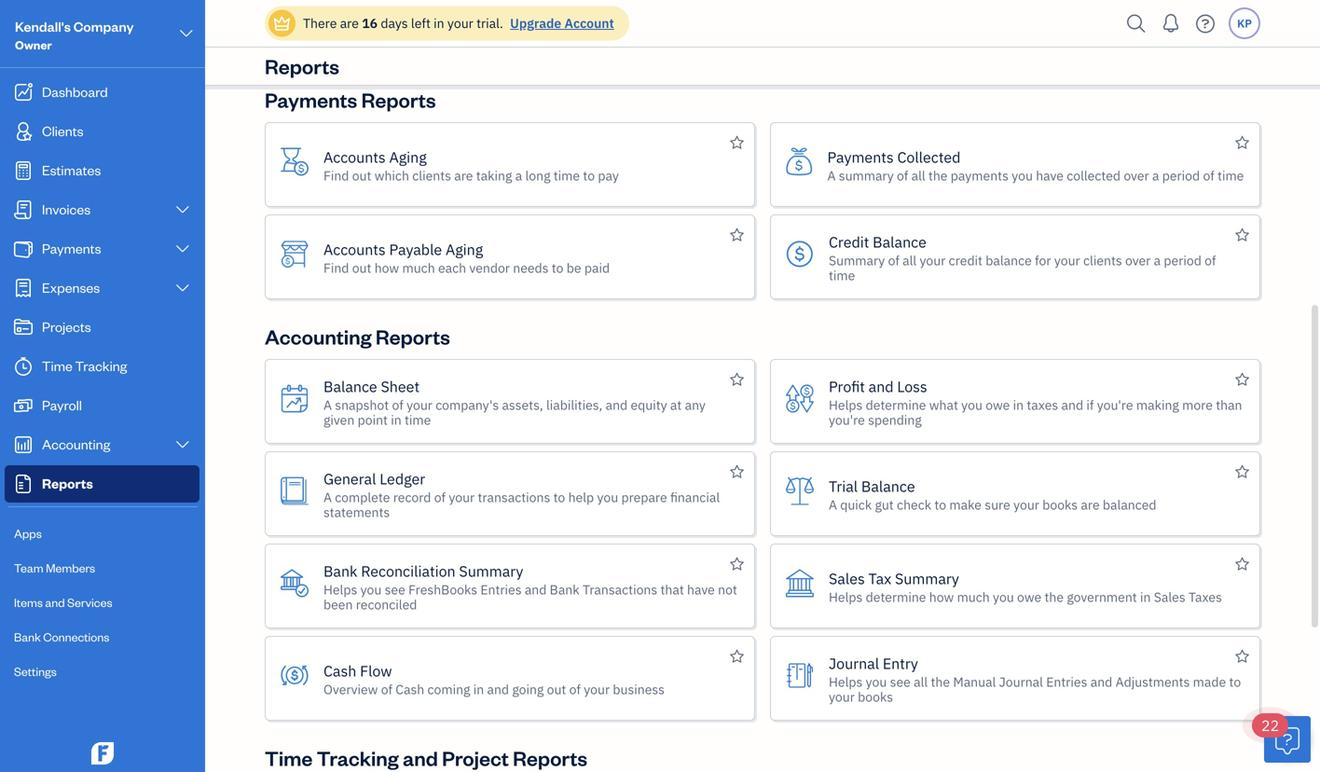 Task type: describe. For each thing, give the bounding box(es) containing it.
dashboard
[[42, 83, 108, 100]]

have inside the payments collected a summary of all the payments you have collected over a period of time
[[1036, 167, 1064, 184]]

payments collected a summary of all the payments you have collected over a period of time
[[827, 147, 1244, 184]]

balance inside the balance sheet a snapshot of your company's assets, liabilities, and equity at any given point in time
[[324, 377, 377, 396]]

your inside journal entry helps you see all the manual journal entries and adjustments made to your books
[[829, 688, 855, 705]]

2 horizontal spatial each
[[1034, 22, 1062, 40]]

and inside the balance sheet a snapshot of your company's assets, liabilities, and equity at any given point in time
[[606, 396, 628, 414]]

items
[[14, 594, 43, 610]]

notifications image
[[1156, 5, 1186, 42]]

to inside trial balance a quick gut check to make sure your books are balanced
[[935, 496, 947, 513]]

and inside journal entry helps you see all the manual journal entries and adjustments made to your books
[[1091, 673, 1113, 690]]

chart image
[[12, 435, 34, 454]]

ledger
[[380, 469, 425, 489]]

is
[[1151, 22, 1161, 40]]

time inside accounts aging find out which clients are taking a long time to pay
[[554, 167, 580, 184]]

trial balance a quick gut check to make sure your books are balanced
[[829, 476, 1157, 513]]

and left loss
[[869, 377, 894, 396]]

expenses
[[42, 278, 100, 296]]

chevron large down image for accounting
[[174, 437, 191, 452]]

all for collected
[[912, 167, 926, 184]]

credit balance summary of all your credit balance for your clients over a period of time
[[829, 232, 1216, 284]]

liabilities,
[[546, 396, 603, 414]]

accounting for accounting reports
[[265, 323, 372, 350]]

members
[[46, 560, 95, 575]]

1 vertical spatial chevron large down image
[[174, 241, 191, 256]]

paid
[[585, 259, 610, 276]]

quick
[[840, 496, 872, 513]]

2 horizontal spatial you're
[[1097, 396, 1133, 414]]

team members
[[14, 560, 95, 575]]

update favorite status for bank reconciliation summary image
[[730, 553, 744, 576]]

balance for general ledger
[[861, 476, 915, 496]]

are inside accounts aging find out which clients are taking a long time to pay
[[454, 167, 473, 184]]

all inside credit balance summary of all your credit balance for your clients over a period of time
[[903, 252, 917, 269]]

invoices link
[[5, 191, 200, 228]]

how inside sales tax summary helps determine how much you owe the government in sales taxes
[[929, 588, 954, 606]]

entries inside bank reconciliation summary helps you see freshbooks entries and bank transactions that have not been reconciled
[[481, 581, 522, 598]]

your inside cash flow overview of cash coming in and going out of your business
[[584, 681, 610, 698]]

0 vertical spatial clients
[[1109, 22, 1148, 40]]

time inside the payments collected a summary of all the payments you have collected over a period of time
[[1218, 167, 1244, 184]]

0 horizontal spatial cash
[[324, 661, 357, 681]]

a for general ledger
[[323, 489, 332, 506]]

time tracking link
[[5, 348, 200, 385]]

the for collected
[[929, 167, 948, 184]]

reports up which
[[361, 86, 436, 113]]

expenses link
[[5, 269, 200, 307]]

more
[[1182, 396, 1213, 414]]

1 horizontal spatial you're
[[829, 411, 865, 428]]

projects
[[42, 317, 91, 335]]

money
[[414, 22, 454, 40]]

entry
[[883, 654, 918, 673]]

complete
[[335, 489, 390, 506]]

bank for connections
[[14, 629, 41, 644]]

update favorite status for payments collected image
[[1236, 131, 1249, 154]]

a for payments collected
[[827, 167, 836, 184]]

at
[[670, 396, 682, 414]]

summary for reconciliation
[[459, 561, 523, 581]]

a breakdown of how much revenue each of your clients is bringing in. link
[[770, 0, 1261, 62]]

there
[[303, 14, 337, 32]]

you inside bank reconciliation summary helps you see freshbooks entries and bank transactions that have not been reconciled
[[360, 581, 382, 598]]

update favorite status for accounts aging image
[[730, 131, 744, 154]]

timer image
[[12, 357, 34, 376]]

reports up the sheet
[[376, 323, 450, 350]]

0 horizontal spatial journal
[[829, 654, 879, 673]]

reports down going
[[513, 745, 588, 771]]

report image
[[12, 475, 34, 493]]

making inside profit and loss helps determine what you owe in taxes and if you're making more than you're spending
[[1136, 396, 1179, 414]]

not
[[718, 581, 737, 598]]

much inside accounts payable aging find out how much each vendor needs to be paid
[[402, 259, 435, 276]]

sales tax summary helps determine how much you owe the government in sales taxes
[[829, 569, 1222, 606]]

the for entry
[[931, 673, 950, 690]]

how inside item sales see how much money you're making from each item you sell
[[351, 22, 375, 40]]

and inside bank reconciliation summary helps you see freshbooks entries and bank transactions that have not been reconciled
[[525, 581, 547, 598]]

a inside accounts aging find out which clients are taking a long time to pay
[[515, 167, 522, 184]]

to inside accounts aging find out which clients are taking a long time to pay
[[583, 167, 595, 184]]

have inside bank reconciliation summary helps you see freshbooks entries and bank transactions that have not been reconciled
[[687, 581, 715, 598]]

accounts payable aging find out how much each vendor needs to be paid
[[324, 240, 610, 276]]

credit
[[949, 252, 983, 269]]

you're inside item sales see how much money you're making from each item you sell
[[457, 22, 493, 40]]

you inside journal entry helps you see all the manual journal entries and adjustments made to your books
[[866, 673, 887, 690]]

company's
[[436, 396, 499, 414]]

item
[[326, 3, 358, 22]]

estimates
[[42, 161, 101, 179]]

gut
[[875, 496, 894, 513]]

payments
[[951, 167, 1009, 184]]

books inside journal entry helps you see all the manual journal entries and adjustments made to your books
[[858, 688, 893, 705]]

2 horizontal spatial sales
[[1154, 588, 1186, 606]]

settings link
[[5, 655, 200, 688]]

over for credit balance
[[1125, 252, 1151, 269]]

freshbooks image
[[88, 742, 117, 765]]

much inside item sales see how much money you're making from each item you sell
[[378, 22, 411, 40]]

for
[[1035, 252, 1051, 269]]

reports inside main element
[[42, 474, 93, 492]]

go to help image
[[1191, 10, 1221, 38]]

out inside accounts aging find out which clients are taking a long time to pay
[[352, 167, 371, 184]]

and left if
[[1062, 396, 1084, 414]]

accounting for accounting
[[42, 435, 110, 453]]

apps link
[[5, 517, 200, 550]]

prepare
[[621, 489, 667, 506]]

all for entry
[[914, 673, 928, 690]]

connections
[[43, 629, 109, 644]]

estimate image
[[12, 161, 34, 180]]

that
[[661, 581, 684, 598]]

a left the breakdown
[[826, 22, 834, 40]]

payment image
[[12, 240, 34, 258]]

overview
[[324, 681, 378, 698]]

pay
[[598, 167, 619, 184]]

taxes
[[1189, 588, 1222, 606]]

vendor
[[469, 259, 510, 276]]

in inside sales tax summary helps determine how much you owe the government in sales taxes
[[1140, 588, 1151, 606]]

profit and loss helps determine what you owe in taxes and if you're making more than you're spending
[[829, 377, 1242, 428]]

you inside profit and loss helps determine what you owe in taxes and if you're making more than you're spending
[[961, 396, 983, 414]]

accounts aging find out which clients are taking a long time to pay
[[324, 147, 619, 184]]

payments for reports
[[265, 86, 357, 113]]

and left project on the left bottom of page
[[403, 745, 438, 771]]

payroll link
[[5, 387, 200, 424]]

owe inside sales tax summary helps determine how much you owe the government in sales taxes
[[1017, 588, 1042, 606]]

you inside sales tax summary helps determine how much you owe the government in sales taxes
[[993, 588, 1014, 606]]

expense image
[[12, 279, 34, 297]]

make
[[950, 496, 982, 513]]

are inside trial balance a quick gut check to make sure your books are balanced
[[1081, 496, 1100, 513]]

trial
[[829, 476, 858, 496]]

in right left
[[434, 14, 444, 32]]

adjustments
[[1116, 673, 1190, 690]]

bank connections
[[14, 629, 109, 644]]

payable
[[389, 240, 442, 259]]

to inside journal entry helps you see all the manual journal entries and adjustments made to your books
[[1229, 673, 1241, 690]]

you inside the payments collected a summary of all the payments you have collected over a period of time
[[1012, 167, 1033, 184]]

kp
[[1237, 16, 1252, 31]]

there are 16 days left in your trial. upgrade account
[[303, 14, 614, 32]]

sell
[[658, 22, 678, 40]]

how right the breakdown
[[920, 22, 945, 40]]

your inside general ledger a complete record of your transactions to help you prepare financial statements
[[449, 489, 475, 506]]

time inside the balance sheet a snapshot of your company's assets, liabilities, and equity at any given point in time
[[405, 411, 431, 428]]

point
[[358, 411, 388, 428]]

assets,
[[502, 396, 543, 414]]

update favorite status for journal entry image
[[1236, 645, 1249, 668]]

a for payments collected
[[1152, 167, 1159, 184]]

bringing
[[1164, 22, 1211, 40]]

summary
[[839, 167, 894, 184]]

tracking for time tracking and project reports
[[317, 745, 399, 771]]

team members link
[[5, 552, 200, 585]]

search image
[[1122, 10, 1152, 38]]

clients inside credit balance summary of all your credit balance for your clients over a period of time
[[1083, 252, 1122, 269]]

helps inside journal entry helps you see all the manual journal entries and adjustments made to your books
[[829, 673, 863, 690]]

taking
[[476, 167, 512, 184]]

1 horizontal spatial cash
[[396, 681, 424, 698]]

time tracking
[[42, 357, 127, 374]]

credit
[[829, 232, 869, 252]]

chevron large down image for expenses
[[174, 281, 191, 296]]

sure
[[985, 496, 1011, 513]]

flow
[[360, 661, 392, 681]]

update favorite status for cash flow image
[[730, 645, 744, 668]]

period for collected
[[1162, 167, 1200, 184]]

payments reports
[[265, 86, 436, 113]]

a for credit balance
[[1154, 252, 1161, 269]]

equity
[[631, 396, 667, 414]]

general ledger a complete record of your transactions to help you prepare financial statements
[[323, 469, 720, 521]]

general
[[323, 469, 376, 489]]

each inside accounts payable aging find out how much each vendor needs to be paid
[[438, 259, 466, 276]]



Task type: locate. For each thing, give the bounding box(es) containing it.
0 horizontal spatial tracking
[[75, 357, 127, 374]]

chevron large down image right company
[[178, 22, 195, 45]]

1 vertical spatial balance
[[324, 377, 377, 396]]

chevron large down image
[[178, 22, 195, 45], [174, 241, 191, 256]]

1 horizontal spatial accounting
[[265, 323, 372, 350]]

payments link
[[5, 230, 200, 268]]

2 vertical spatial all
[[914, 673, 928, 690]]

upgrade
[[510, 14, 562, 32]]

much inside sales tax summary helps determine how much you owe the government in sales taxes
[[957, 588, 990, 606]]

1 horizontal spatial summary
[[829, 252, 885, 269]]

0 vertical spatial chevron large down image
[[174, 202, 191, 217]]

0 horizontal spatial bank
[[14, 629, 41, 644]]

period inside credit balance summary of all your credit balance for your clients over a period of time
[[1164, 252, 1202, 269]]

0 horizontal spatial owe
[[986, 396, 1010, 414]]

how inside accounts payable aging find out how much each vendor needs to be paid
[[375, 259, 399, 276]]

and left equity
[[606, 396, 628, 414]]

1 vertical spatial entries
[[1046, 673, 1088, 690]]

2 vertical spatial chevron large down image
[[174, 437, 191, 452]]

helps left 'entry'
[[829, 673, 863, 690]]

a inside the payments collected a summary of all the payments you have collected over a period of time
[[1152, 167, 1159, 184]]

helps for bank reconciliation summary
[[324, 581, 357, 598]]

2 horizontal spatial bank
[[550, 581, 580, 598]]

1 horizontal spatial bank
[[324, 561, 358, 581]]

dashboard link
[[5, 74, 200, 111]]

accounting inside main element
[[42, 435, 110, 453]]

resource center badge image
[[1264, 716, 1311, 763]]

out left payable
[[352, 259, 371, 276]]

update favorite status for profit and loss image
[[1236, 368, 1249, 391]]

much left vendor
[[402, 259, 435, 276]]

check
[[897, 496, 932, 513]]

entries inside journal entry helps you see all the manual journal entries and adjustments made to your books
[[1046, 673, 1088, 690]]

payments left "collected"
[[827, 147, 894, 167]]

a left snapshot
[[324, 396, 332, 414]]

0 horizontal spatial you're
[[457, 22, 493, 40]]

owe inside profit and loss helps determine what you owe in taxes and if you're making more than you're spending
[[986, 396, 1010, 414]]

0 vertical spatial all
[[912, 167, 926, 184]]

0 vertical spatial out
[[352, 167, 371, 184]]

and left adjustments
[[1091, 673, 1113, 690]]

see
[[385, 581, 405, 598], [890, 673, 911, 690]]

the inside the payments collected a summary of all the payments you have collected over a period of time
[[929, 167, 948, 184]]

accounts for accounts aging
[[324, 147, 386, 167]]

update favorite status for trial balance image
[[1236, 461, 1249, 483]]

balance
[[986, 252, 1032, 269]]

in right government
[[1140, 588, 1151, 606]]

dashboard image
[[12, 83, 34, 102]]

1 vertical spatial accounts
[[324, 240, 386, 259]]

2 vertical spatial clients
[[1083, 252, 1122, 269]]

update favorite status for sales tax summary image
[[1236, 553, 1249, 576]]

1 accounts from the top
[[324, 147, 386, 167]]

summary inside bank reconciliation summary helps you see freshbooks entries and bank transactions that have not been reconciled
[[459, 561, 523, 581]]

helps inside bank reconciliation summary helps you see freshbooks entries and bank transactions that have not been reconciled
[[324, 581, 357, 598]]

projects link
[[5, 309, 200, 346]]

revenue
[[984, 22, 1031, 40]]

aging
[[389, 147, 427, 167], [446, 240, 483, 259]]

have left the not on the right
[[687, 581, 715, 598]]

find inside accounts aging find out which clients are taking a long time to pay
[[324, 167, 349, 184]]

helps inside profit and loss helps determine what you owe in taxes and if you're making more than you're spending
[[829, 396, 863, 414]]

0 horizontal spatial accounting
[[42, 435, 110, 453]]

loss
[[897, 377, 927, 396]]

2 horizontal spatial payments
[[827, 147, 894, 167]]

1 horizontal spatial making
[[1136, 396, 1179, 414]]

freshbooks
[[408, 581, 477, 598]]

1 horizontal spatial each
[[573, 22, 601, 40]]

of inside the balance sheet a snapshot of your company's assets, liabilities, and equity at any given point in time
[[392, 396, 404, 414]]

summary for tax
[[895, 569, 959, 588]]

2 chevron large down image from the top
[[174, 281, 191, 296]]

aging down the payments reports
[[389, 147, 427, 167]]

payments inside the payments collected a summary of all the payments you have collected over a period of time
[[827, 147, 894, 167]]

1 horizontal spatial books
[[1043, 496, 1078, 513]]

accounts down the payments reports
[[324, 147, 386, 167]]

clients right for
[[1083, 252, 1122, 269]]

aging right payable
[[446, 240, 483, 259]]

summary
[[829, 252, 885, 269], [459, 561, 523, 581], [895, 569, 959, 588]]

1 horizontal spatial tracking
[[317, 745, 399, 771]]

reconciliation
[[361, 561, 456, 581]]

in inside the balance sheet a snapshot of your company's assets, liabilities, and equity at any given point in time
[[391, 411, 402, 428]]

0 horizontal spatial entries
[[481, 581, 522, 598]]

0 vertical spatial chevron large down image
[[178, 22, 195, 45]]

in left taxes
[[1013, 396, 1024, 414]]

0 vertical spatial owe
[[986, 396, 1010, 414]]

bank inside bank connections link
[[14, 629, 41, 644]]

1 find from the top
[[324, 167, 349, 184]]

see
[[326, 22, 347, 40]]

you inside general ledger a complete record of your transactions to help you prepare financial statements
[[597, 489, 618, 506]]

balance right credit
[[873, 232, 927, 252]]

summary down summary
[[829, 252, 885, 269]]

out left which
[[352, 167, 371, 184]]

0 horizontal spatial time
[[42, 357, 73, 374]]

update favorite status for revenue by client image
[[1236, 0, 1249, 10]]

0 vertical spatial determine
[[866, 396, 926, 414]]

sales right item
[[361, 3, 398, 22]]

determine
[[866, 396, 926, 414], [866, 588, 926, 606]]

balance for accounts payable aging
[[873, 232, 927, 252]]

2 vertical spatial payments
[[42, 239, 101, 257]]

payments inside payments "link"
[[42, 239, 101, 257]]

0 horizontal spatial see
[[385, 581, 405, 598]]

1 horizontal spatial journal
[[999, 673, 1043, 690]]

1 vertical spatial tracking
[[317, 745, 399, 771]]

1 vertical spatial see
[[890, 673, 911, 690]]

team
[[14, 560, 43, 575]]

0 vertical spatial the
[[929, 167, 948, 184]]

1 vertical spatial clients
[[412, 167, 451, 184]]

2 horizontal spatial summary
[[895, 569, 959, 588]]

cash
[[324, 661, 357, 681], [396, 681, 424, 698]]

in right coming
[[473, 681, 484, 698]]

each
[[573, 22, 601, 40], [1034, 22, 1062, 40], [438, 259, 466, 276]]

to inside general ledger a complete record of your transactions to help you prepare financial statements
[[553, 489, 565, 506]]

0 vertical spatial books
[[1043, 496, 1078, 513]]

owe
[[986, 396, 1010, 414], [1017, 588, 1042, 606]]

0 vertical spatial entries
[[481, 581, 522, 598]]

in right point
[[391, 411, 402, 428]]

the inside journal entry helps you see all the manual journal entries and adjustments made to your books
[[931, 673, 950, 690]]

0 horizontal spatial making
[[496, 22, 539, 40]]

0 vertical spatial aging
[[389, 147, 427, 167]]

payments down see
[[265, 86, 357, 113]]

helps inside sales tax summary helps determine how much you owe the government in sales taxes
[[829, 588, 863, 606]]

1 vertical spatial aging
[[446, 240, 483, 259]]

1 vertical spatial determine
[[866, 588, 926, 606]]

settings
[[14, 663, 57, 679]]

and left going
[[487, 681, 509, 698]]

3 chevron large down image from the top
[[174, 437, 191, 452]]

0 horizontal spatial sales
[[361, 3, 398, 22]]

0 vertical spatial payments
[[265, 86, 357, 113]]

in inside profit and loss helps determine what you owe in taxes and if you're making more than you're spending
[[1013, 396, 1024, 414]]

helps for profit and loss
[[829, 396, 863, 414]]

period inside the payments collected a summary of all the payments you have collected over a period of time
[[1162, 167, 1200, 184]]

to left the be
[[552, 259, 564, 276]]

are left taking at the top left of page
[[454, 167, 473, 184]]

1 vertical spatial have
[[687, 581, 715, 598]]

22 button
[[1252, 713, 1311, 763]]

to left make
[[935, 496, 947, 513]]

2 vertical spatial are
[[1081, 496, 1100, 513]]

accounting down payroll
[[42, 435, 110, 453]]

see inside bank reconciliation summary helps you see freshbooks entries and bank transactions that have not been reconciled
[[385, 581, 405, 598]]

much left revenue
[[948, 22, 981, 40]]

balance sheet a snapshot of your company's assets, liabilities, and equity at any given point in time
[[324, 377, 706, 428]]

accounting reports
[[265, 323, 450, 350]]

have
[[1036, 167, 1064, 184], [687, 581, 715, 598]]

accounting up snapshot
[[265, 323, 372, 350]]

summary right 'tax'
[[895, 569, 959, 588]]

journal right manual
[[999, 673, 1043, 690]]

1 vertical spatial payments
[[827, 147, 894, 167]]

if
[[1087, 396, 1094, 414]]

entries right freshbooks on the left of page
[[481, 581, 522, 598]]

chevron large down image down estimates link
[[174, 202, 191, 217]]

update favorite status for balance sheet image
[[730, 368, 744, 391]]

1 horizontal spatial have
[[1036, 167, 1064, 184]]

chevron large down image down payments "link"
[[174, 281, 191, 296]]

cash left 'flow'
[[324, 661, 357, 681]]

2 vertical spatial balance
[[861, 476, 915, 496]]

determine inside profit and loss helps determine what you owe in taxes and if you're making more than you're spending
[[866, 396, 926, 414]]

how right see
[[351, 22, 375, 40]]

a left summary
[[827, 167, 836, 184]]

tracking down overview
[[317, 745, 399, 771]]

out right going
[[547, 681, 566, 698]]

been
[[324, 596, 353, 613]]

0 vertical spatial find
[[324, 167, 349, 184]]

all inside the payments collected a summary of all the payments you have collected over a period of time
[[912, 167, 926, 184]]

2 vertical spatial the
[[931, 673, 950, 690]]

money image
[[12, 396, 34, 415]]

any
[[685, 396, 706, 414]]

sales left taxes
[[1154, 588, 1186, 606]]

financial
[[670, 489, 720, 506]]

bank reconciliation summary helps you see freshbooks entries and bank transactions that have not been reconciled
[[324, 561, 737, 613]]

chevron large down image up "reports" link
[[174, 437, 191, 452]]

1 vertical spatial making
[[1136, 396, 1179, 414]]

summary down transactions on the bottom left of page
[[459, 561, 523, 581]]

update favorite status for general ledger image
[[730, 461, 744, 483]]

time inside main element
[[42, 357, 73, 374]]

1 vertical spatial the
[[1045, 588, 1064, 606]]

1 vertical spatial chevron large down image
[[174, 281, 191, 296]]

aging inside accounts payable aging find out how much each vendor needs to be paid
[[446, 240, 483, 259]]

item
[[604, 22, 631, 40]]

2 horizontal spatial are
[[1081, 496, 1100, 513]]

project image
[[12, 318, 34, 337]]

invoice image
[[12, 200, 34, 219]]

to right the made
[[1229, 673, 1241, 690]]

1 vertical spatial accounting
[[42, 435, 110, 453]]

each left vendor
[[438, 259, 466, 276]]

time
[[42, 357, 73, 374], [265, 745, 313, 771]]

sales left 'tax'
[[829, 569, 865, 588]]

update favorite status for credit balance image
[[1236, 224, 1249, 247]]

determine for summary
[[866, 588, 926, 606]]

1 horizontal spatial payments
[[265, 86, 357, 113]]

chevron large down image for invoices
[[174, 202, 191, 217]]

payments for collected
[[827, 147, 894, 167]]

over inside credit balance summary of all your credit balance for your clients over a period of time
[[1125, 252, 1151, 269]]

0 vertical spatial time
[[42, 357, 73, 374]]

have left "collected"
[[1036, 167, 1064, 184]]

0 vertical spatial see
[[385, 581, 405, 598]]

clients link
[[5, 113, 200, 150]]

owe left taxes
[[986, 396, 1010, 414]]

0 vertical spatial accounting
[[265, 323, 372, 350]]

1 horizontal spatial aging
[[446, 240, 483, 259]]

the left government
[[1045, 588, 1064, 606]]

reports link
[[5, 465, 200, 503]]

breakdown
[[837, 22, 903, 40]]

clients inside accounts aging find out which clients are taking a long time to pay
[[412, 167, 451, 184]]

0 horizontal spatial books
[[858, 688, 893, 705]]

accounts inside accounts aging find out which clients are taking a long time to pay
[[324, 147, 386, 167]]

to inside accounts payable aging find out how much each vendor needs to be paid
[[552, 259, 564, 276]]

find inside accounts payable aging find out how much each vendor needs to be paid
[[324, 259, 349, 276]]

accounting link
[[5, 426, 200, 463]]

1 determine from the top
[[866, 396, 926, 414]]

a left complete
[[323, 489, 332, 506]]

0 vertical spatial accounts
[[324, 147, 386, 167]]

made
[[1193, 673, 1226, 690]]

invoices
[[42, 200, 91, 218]]

a inside the balance sheet a snapshot of your company's assets, liabilities, and equity at any given point in time
[[324, 396, 332, 414]]

a for trial balance
[[829, 496, 837, 513]]

2 determine from the top
[[866, 588, 926, 606]]

1 vertical spatial are
[[454, 167, 473, 184]]

item sales see how much money you're making from each item you sell
[[326, 3, 678, 40]]

a inside the payments collected a summary of all the payments you have collected over a period of time
[[827, 167, 836, 184]]

determine left what
[[866, 396, 926, 414]]

reports right report image at the bottom left
[[42, 474, 93, 492]]

determine up 'entry'
[[866, 588, 926, 606]]

1 horizontal spatial are
[[454, 167, 473, 184]]

balance up given
[[324, 377, 377, 396]]

period for balance
[[1164, 252, 1202, 269]]

bank down items
[[14, 629, 41, 644]]

government
[[1067, 588, 1137, 606]]

in inside cash flow overview of cash coming in and going out of your business
[[473, 681, 484, 698]]

time down update favorite status for payments collected "icon"
[[1218, 167, 1244, 184]]

are left 16
[[340, 14, 359, 32]]

0 horizontal spatial have
[[687, 581, 715, 598]]

see inside journal entry helps you see all the manual journal entries and adjustments made to your books
[[890, 673, 911, 690]]

0 vertical spatial over
[[1124, 167, 1149, 184]]

time inside credit balance summary of all your credit balance for your clients over a period of time
[[829, 267, 855, 284]]

1 horizontal spatial see
[[890, 673, 911, 690]]

how right 'tax'
[[929, 588, 954, 606]]

chevron large down image inside expenses link
[[174, 281, 191, 296]]

each left item
[[573, 22, 601, 40]]

0 horizontal spatial payments
[[42, 239, 101, 257]]

helps for sales tax summary
[[829, 588, 863, 606]]

help
[[568, 489, 594, 506]]

determine for loss
[[866, 396, 926, 414]]

a for balance sheet
[[324, 396, 332, 414]]

0 vertical spatial balance
[[873, 232, 927, 252]]

2 vertical spatial out
[[547, 681, 566, 698]]

clients
[[42, 122, 83, 139]]

transactions
[[583, 581, 658, 598]]

you're down profit
[[829, 411, 865, 428]]

0 horizontal spatial aging
[[389, 147, 427, 167]]

0 vertical spatial have
[[1036, 167, 1064, 184]]

0 vertical spatial tracking
[[75, 357, 127, 374]]

collected
[[897, 147, 961, 167]]

a left quick
[[829, 496, 837, 513]]

your inside trial balance a quick gut check to make sure your books are balanced
[[1014, 496, 1040, 513]]

are left balanced
[[1081, 496, 1100, 513]]

reports down there
[[265, 53, 339, 79]]

payroll
[[42, 396, 82, 414]]

update favorite status for accounts payable aging image
[[730, 224, 744, 247]]

tracking for time tracking
[[75, 357, 127, 374]]

1 vertical spatial owe
[[1017, 588, 1042, 606]]

the inside sales tax summary helps determine how much you owe the government in sales taxes
[[1045, 588, 1064, 606]]

over for payments collected
[[1124, 167, 1149, 184]]

each inside item sales see how much money you're making from each item you sell
[[573, 22, 601, 40]]

1 vertical spatial over
[[1125, 252, 1151, 269]]

journal entry helps you see all the manual journal entries and adjustments made to your books
[[829, 654, 1241, 705]]

books inside trial balance a quick gut check to make sure your books are balanced
[[1043, 496, 1078, 513]]

all left manual
[[914, 673, 928, 690]]

over inside the payments collected a summary of all the payments you have collected over a period of time
[[1124, 167, 1149, 184]]

making left from
[[496, 22, 539, 40]]

balance inside credit balance summary of all your credit balance for your clients over a period of time
[[873, 232, 927, 252]]

summary inside credit balance summary of all your credit balance for your clients over a period of time
[[829, 252, 885, 269]]

1 horizontal spatial entries
[[1046, 673, 1088, 690]]

1 vertical spatial period
[[1164, 252, 1202, 269]]

summary for balance
[[829, 252, 885, 269]]

much
[[378, 22, 411, 40], [948, 22, 981, 40], [402, 259, 435, 276], [957, 588, 990, 606]]

you're right money on the top of the page
[[457, 22, 493, 40]]

making left more on the right of the page
[[1136, 396, 1179, 414]]

what
[[929, 396, 958, 414]]

and inside cash flow overview of cash coming in and going out of your business
[[487, 681, 509, 698]]

taxes
[[1027, 396, 1058, 414]]

project
[[442, 745, 509, 771]]

spending
[[868, 411, 922, 428]]

time right long
[[554, 167, 580, 184]]

0 vertical spatial period
[[1162, 167, 1200, 184]]

1 vertical spatial all
[[903, 252, 917, 269]]

1 horizontal spatial time
[[265, 745, 313, 771]]

1 vertical spatial time
[[265, 745, 313, 771]]

out inside accounts payable aging find out how much each vendor needs to be paid
[[352, 259, 371, 276]]

time down the sheet
[[405, 411, 431, 428]]

entries left adjustments
[[1046, 673, 1088, 690]]

cash flow overview of cash coming in and going out of your business
[[324, 661, 665, 698]]

how
[[351, 22, 375, 40], [920, 22, 945, 40], [375, 259, 399, 276], [929, 588, 954, 606]]

bank left "transactions"
[[550, 581, 580, 598]]

0 horizontal spatial summary
[[459, 561, 523, 581]]

tax
[[869, 569, 892, 588]]

kp button
[[1229, 7, 1261, 39]]

apps
[[14, 525, 42, 541]]

making inside item sales see how much money you're making from each item you sell
[[496, 22, 539, 40]]

time for time tracking
[[42, 357, 73, 374]]

main element
[[0, 0, 252, 772]]

from
[[542, 22, 570, 40]]

cash right 'flow'
[[396, 681, 424, 698]]

all right summary
[[912, 167, 926, 184]]

balance inside trial balance a quick gut check to make sure your books are balanced
[[861, 476, 915, 496]]

see left freshbooks on the left of page
[[385, 581, 405, 598]]

a
[[515, 167, 522, 184], [1152, 167, 1159, 184], [1154, 252, 1161, 269]]

of inside general ledger a complete record of your transactions to help you prepare financial statements
[[434, 489, 446, 506]]

0 horizontal spatial each
[[438, 259, 466, 276]]

1 vertical spatial books
[[858, 688, 893, 705]]

the left payments
[[929, 167, 948, 184]]

clients left is
[[1109, 22, 1148, 40]]

and right items
[[45, 594, 65, 610]]

over
[[1124, 167, 1149, 184], [1125, 252, 1151, 269]]

balance
[[873, 232, 927, 252], [324, 377, 377, 396], [861, 476, 915, 496]]

reconciled
[[356, 596, 417, 613]]

accounts inside accounts payable aging find out how much each vendor needs to be paid
[[324, 240, 386, 259]]

0 horizontal spatial are
[[340, 14, 359, 32]]

needs
[[513, 259, 549, 276]]

to left "help"
[[553, 489, 565, 506]]

payments up expenses
[[42, 239, 101, 257]]

1 horizontal spatial owe
[[1017, 588, 1042, 606]]

tracking down projects link
[[75, 357, 127, 374]]

you're right if
[[1097, 396, 1133, 414]]

helps left reconciliation
[[324, 581, 357, 598]]

a inside general ledger a complete record of your transactions to help you prepare financial statements
[[323, 489, 332, 506]]

0 vertical spatial making
[[496, 22, 539, 40]]

each right revenue
[[1034, 22, 1062, 40]]

find left which
[[324, 167, 349, 184]]

a breakdown of how much revenue each of your clients is bringing in.
[[826, 22, 1228, 40]]

the left manual
[[931, 673, 950, 690]]

tracking
[[75, 357, 127, 374], [317, 745, 399, 771]]

aging inside accounts aging find out which clients are taking a long time to pay
[[389, 147, 427, 167]]

estimates link
[[5, 152, 200, 189]]

and inside main element
[[45, 594, 65, 610]]

1 horizontal spatial sales
[[829, 569, 865, 588]]

helps
[[829, 396, 863, 414], [324, 581, 357, 598], [829, 588, 863, 606], [829, 673, 863, 690]]

be
[[567, 259, 581, 276]]

1 vertical spatial find
[[324, 259, 349, 276]]

coming
[[428, 681, 470, 698]]

accounts
[[324, 147, 386, 167], [324, 240, 386, 259]]

services
[[67, 594, 112, 610]]

you inside item sales see how much money you're making from each item you sell
[[634, 22, 655, 40]]

out inside cash flow overview of cash coming in and going out of your business
[[547, 681, 566, 698]]

1 chevron large down image from the top
[[174, 202, 191, 217]]

books down 'entry'
[[858, 688, 893, 705]]

your inside the balance sheet a snapshot of your company's assets, liabilities, and equity at any given point in time
[[407, 396, 433, 414]]

1 vertical spatial out
[[352, 259, 371, 276]]

balance right trial
[[861, 476, 915, 496]]

chevron large down image
[[174, 202, 191, 217], [174, 281, 191, 296], [174, 437, 191, 452]]

all inside journal entry helps you see all the manual journal entries and adjustments made to your books
[[914, 673, 928, 690]]

journal
[[829, 654, 879, 673], [999, 673, 1043, 690]]

crown image
[[272, 14, 292, 33]]

a inside credit balance summary of all your credit balance for your clients over a period of time
[[1154, 252, 1161, 269]]

2 find from the top
[[324, 259, 349, 276]]

client image
[[12, 122, 34, 141]]

bank connections link
[[5, 621, 200, 654]]

and left "transactions"
[[525, 581, 547, 598]]

books right sure
[[1043, 496, 1078, 513]]

sheet
[[381, 377, 420, 396]]

time down credit
[[829, 267, 855, 284]]

accounts for accounts payable aging
[[324, 240, 386, 259]]

determine inside sales tax summary helps determine how much you owe the government in sales taxes
[[866, 588, 926, 606]]

kendall's
[[15, 17, 71, 35]]

accounts left payable
[[324, 240, 386, 259]]

bank up been
[[324, 561, 358, 581]]

sales inside item sales see how much money you're making from each item you sell
[[361, 3, 398, 22]]

tracking inside time tracking link
[[75, 357, 127, 374]]

2 accounts from the top
[[324, 240, 386, 259]]

manual
[[953, 673, 996, 690]]

out
[[352, 167, 371, 184], [352, 259, 371, 276], [547, 681, 566, 698]]

bank for reconciliation
[[324, 561, 358, 581]]

much right 16
[[378, 22, 411, 40]]

owe left government
[[1017, 588, 1042, 606]]

0 vertical spatial are
[[340, 14, 359, 32]]

time for time tracking and project reports
[[265, 745, 313, 771]]



Task type: vqa. For each thing, say whether or not it's contained in the screenshot.
Liabilities,
yes



